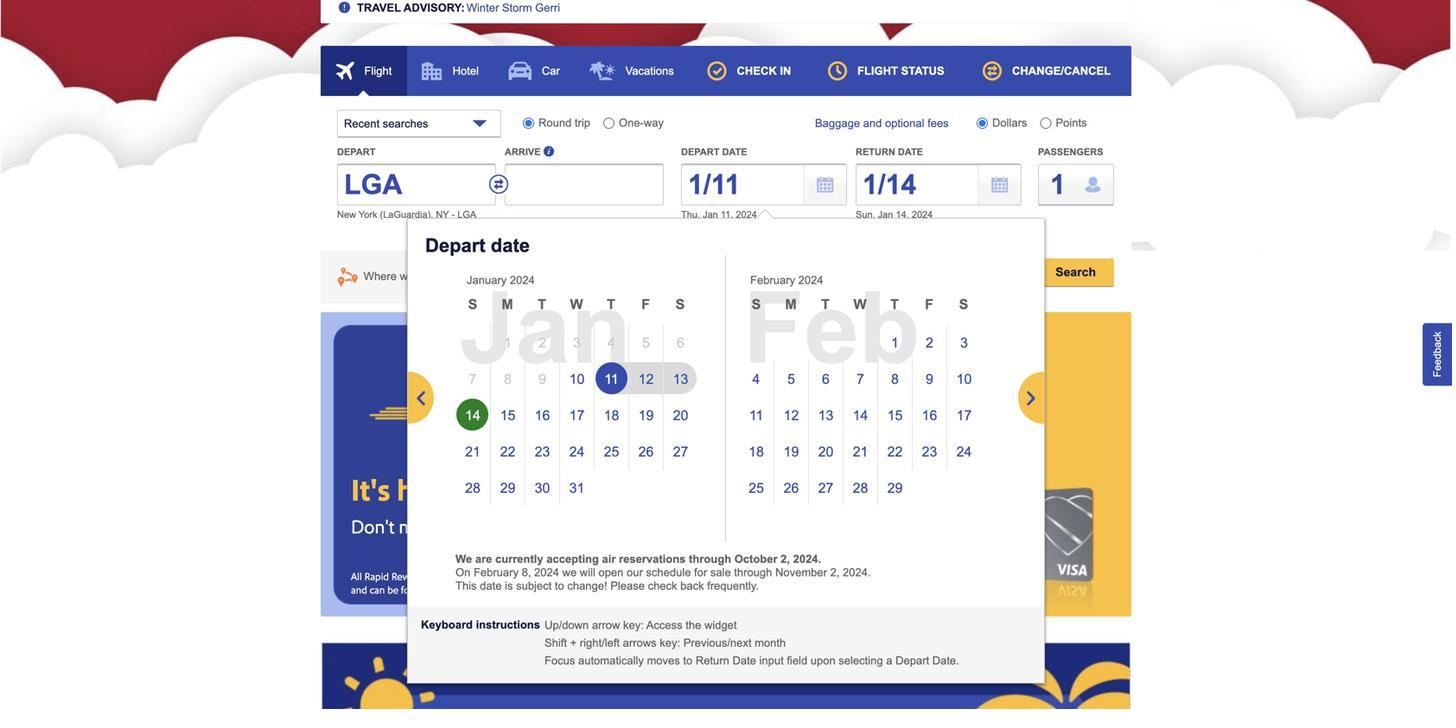 Task type: describe. For each thing, give the bounding box(es) containing it.
date for depart date
[[491, 235, 530, 256]]

sunday cell for jan
[[456, 288, 490, 324]]

thursday cell for jan
[[594, 288, 629, 324]]

3 t from the left
[[822, 297, 830, 312]]

(laguardia),
[[380, 209, 433, 220]]

keyboard
[[421, 618, 473, 631]]

wednesday cell for jan
[[559, 288, 594, 324]]

travel
[[357, 1, 401, 14]]

Depart Date in mm/dd/yyyy format, valid dates from Jan 10, 2024 to Oct 2, 2024. To use a date picker press the down arrow. text field
[[681, 164, 847, 205]]

schedule
[[646, 566, 691, 579]]

one-way
[[619, 116, 664, 129]]

widget
[[705, 619, 737, 632]]

return inside keyboard instructions up/down arrow key: access the widget shift + right/left arrows key: previous/next month focus automatically moves to return date input field upon selecting a depart date.
[[696, 654, 730, 667]]

subject
[[516, 579, 552, 592]]

sale
[[711, 566, 731, 579]]

one-
[[619, 116, 644, 129]]

york
[[359, 209, 377, 220]]

2 t from the left
[[607, 297, 616, 312]]

november
[[776, 566, 828, 579]]

s for the saturday cell corresponding to feb
[[960, 297, 969, 312]]

depart for depart date
[[425, 235, 486, 256]]

arrow
[[592, 619, 620, 632]]

friday cell for jan
[[629, 288, 663, 324]]

dollars
[[993, 116, 1028, 129]]

flight button
[[321, 46, 407, 96]]

access
[[647, 619, 683, 632]]

vacations button
[[576, 46, 689, 96]]

input
[[760, 654, 784, 667]]

hotel button
[[407, 46, 494, 96]]

check in
[[737, 64, 792, 77]]

ny
[[436, 209, 449, 220]]

thursday cell for feb
[[878, 288, 912, 324]]

sun,
[[856, 209, 876, 220]]

air
[[602, 553, 616, 566]]

lga
[[458, 209, 477, 220]]

8,
[[522, 566, 531, 579]]

shift
[[545, 636, 567, 649]]

date inside keyboard instructions up/down arrow key: access the widget shift + right/left arrows key: previous/next month focus automatically moves to return date input field upon selecting a depart date.
[[733, 654, 757, 667]]

change/cancel button
[[963, 46, 1132, 96]]

upon
[[811, 654, 836, 667]]

14,
[[896, 209, 910, 220]]

in
[[780, 64, 792, 77]]

january 2024
[[467, 274, 535, 287]]

return date
[[856, 147, 924, 157]]

arrows
[[623, 636, 657, 649]]

currently
[[496, 553, 544, 566]]

date inside the we are currently accepting air reservations through october 2, 2024. on february 8, 2024 we will open our schedule for sale through november 2, 2024. this date is subject to change! please check back frequently.
[[480, 579, 502, 592]]

+
[[570, 636, 577, 649]]

0 horizontal spatial through
[[689, 553, 732, 566]]

back
[[681, 579, 704, 592]]

car
[[542, 64, 560, 77]]

way
[[644, 116, 664, 129]]

feb
[[744, 273, 920, 384]]

Passengers count. Opens flyout. text field
[[1039, 164, 1115, 205]]

1 horizontal spatial key:
[[660, 636, 681, 649]]

m for feb
[[785, 297, 797, 312]]

-
[[452, 209, 455, 220]]

depart date
[[425, 235, 530, 256]]

4 t from the left
[[891, 297, 899, 312]]

s for 'sunday' cell associated with feb
[[752, 297, 761, 312]]

1 horizontal spatial 2,
[[831, 566, 840, 579]]

w for jan
[[570, 297, 583, 312]]

depart inside keyboard instructions up/down arrow key: access the widget shift + right/left arrows key: previous/next month focus automatically moves to return date input field upon selecting a depart date.
[[896, 654, 930, 667]]

for
[[694, 566, 708, 579]]

are
[[476, 553, 492, 566]]

0 vertical spatial date
[[722, 147, 748, 157]]

Depart text field
[[337, 164, 496, 205]]

check
[[737, 64, 777, 77]]

field
[[787, 654, 808, 667]]

0 horizontal spatial jan
[[460, 273, 631, 384]]

selecting
[[839, 654, 883, 667]]

car button
[[494, 46, 576, 96]]

m for jan
[[502, 297, 513, 312]]

monday cell for jan
[[490, 288, 525, 324]]

previous/next
[[684, 636, 752, 649]]

depart for depart
[[337, 147, 376, 157]]

0 vertical spatial february
[[751, 274, 796, 287]]

round trip
[[539, 116, 591, 129]]

open
[[599, 566, 624, 579]]

flight for flight status
[[858, 64, 898, 77]]

check in button
[[689, 46, 811, 96]]

arrive
[[505, 147, 541, 157]]

we
[[456, 553, 472, 566]]

right/left
[[580, 636, 620, 649]]



Task type: locate. For each thing, give the bounding box(es) containing it.
1 horizontal spatial return
[[856, 147, 896, 157]]

travel advisory:
[[357, 1, 465, 14]]

None radio
[[604, 118, 615, 129], [977, 118, 988, 129], [1041, 118, 1052, 129], [604, 118, 615, 129], [977, 118, 988, 129], [1041, 118, 1052, 129]]

depart up 'new'
[[337, 147, 376, 157]]

wednesday cell for feb
[[843, 288, 878, 324]]

1 vertical spatial return
[[696, 654, 730, 667]]

change/cancel
[[1013, 64, 1111, 77]]

depart
[[337, 147, 376, 157], [681, 147, 720, 157], [425, 235, 486, 256], [896, 654, 930, 667]]

monday cell down january 2024
[[490, 288, 525, 324]]

we
[[563, 566, 577, 579]]

4 s from the left
[[960, 297, 969, 312]]

wednesday cell
[[559, 288, 594, 324], [843, 288, 878, 324]]

f
[[642, 297, 650, 312], [925, 297, 934, 312]]

0 vertical spatial date
[[898, 147, 924, 157]]

0 horizontal spatial 2024.
[[794, 553, 822, 566]]

new york (laguardia), ny - lga
[[337, 209, 477, 220]]

sunday cell for feb
[[739, 288, 774, 324]]

f for feb
[[925, 297, 934, 312]]

our
[[627, 566, 643, 579]]

11,
[[721, 209, 734, 220]]

a
[[887, 654, 893, 667]]

saturday cell for jan
[[663, 288, 698, 324]]

instructions
[[476, 618, 540, 631]]

flight down travel
[[365, 64, 392, 77]]

0 horizontal spatial thursday cell
[[594, 288, 629, 324]]

return up sun,
[[856, 147, 896, 157]]

depart date
[[681, 147, 748, 157]]

depart for depart date
[[681, 147, 720, 157]]

Return date in mm/dd/yyyy format, valid dates from Jan 11, 2024 to Oct 2, 2024. To use a date picker press the down arrow. text field
[[856, 164, 1022, 205]]

tab list
[[321, 46, 1132, 116]]

sun, jan 14, 2024
[[856, 209, 933, 220]]

focus
[[545, 654, 575, 667]]

m
[[502, 297, 513, 312], [785, 297, 797, 312]]

advisory:
[[404, 1, 465, 14]]

0 horizontal spatial tuesday cell
[[525, 288, 559, 324]]

is
[[505, 579, 513, 592]]

f for jan
[[642, 297, 650, 312]]

flight left status
[[858, 64, 898, 77]]

1 monday cell from the left
[[490, 288, 525, 324]]

to inside keyboard instructions up/down arrow key: access the widget shift + right/left arrows key: previous/next month focus automatically moves to return date input field upon selecting a depart date.
[[683, 654, 693, 667]]

2 w from the left
[[854, 297, 867, 312]]

tuesday cell
[[525, 288, 559, 324], [809, 288, 843, 324]]

1 sunday cell from the left
[[456, 288, 490, 324]]

saturday cell for feb
[[947, 288, 981, 324]]

tuesday cell for jan
[[525, 288, 559, 324]]

accepting
[[547, 553, 599, 566]]

3 s from the left
[[752, 297, 761, 312]]

1 horizontal spatial monday cell
[[774, 288, 809, 324]]

flight status button
[[811, 46, 963, 96]]

month
[[755, 636, 786, 649]]

w
[[570, 297, 583, 312], [854, 297, 867, 312]]

we are currently accepting air reservations through october 2, 2024. on february 8, 2024 we will open our schedule for sale through november 2, 2024. this date is subject to change! please check back frequently.
[[456, 553, 871, 592]]

1 vertical spatial february
[[474, 566, 519, 579]]

1 flight from the left
[[365, 64, 392, 77]]

0 horizontal spatial w
[[570, 297, 583, 312]]

1 t from the left
[[538, 297, 546, 312]]

2 m from the left
[[785, 297, 797, 312]]

1 horizontal spatial jan
[[703, 209, 718, 220]]

status
[[902, 64, 945, 77]]

1 horizontal spatial sunday cell
[[739, 288, 774, 324]]

thu,
[[681, 209, 700, 220]]

0 horizontal spatial to
[[555, 579, 564, 592]]

monday cell for feb
[[774, 288, 809, 324]]

to right moves
[[683, 654, 693, 667]]

2, up november
[[781, 553, 790, 566]]

to
[[555, 579, 564, 592], [683, 654, 693, 667]]

1 vertical spatial to
[[683, 654, 693, 667]]

to down we at the bottom left of the page
[[555, 579, 564, 592]]

1 horizontal spatial saturday cell
[[947, 288, 981, 324]]

february inside the we are currently accepting air reservations through october 2, 2024. on february 8, 2024 we will open our schedule for sale through november 2, 2024. this date is subject to change! please check back frequently.
[[474, 566, 519, 579]]

friday cell for feb
[[912, 288, 947, 324]]

t
[[538, 297, 546, 312], [607, 297, 616, 312], [822, 297, 830, 312], [891, 297, 899, 312]]

2 monday cell from the left
[[774, 288, 809, 324]]

1 horizontal spatial flight
[[858, 64, 898, 77]]

thursday cell
[[594, 288, 629, 324], [878, 288, 912, 324]]

round
[[539, 116, 572, 129]]

friday cell
[[629, 288, 663, 324], [912, 288, 947, 324]]

0 horizontal spatial m
[[502, 297, 513, 312]]

on
[[456, 566, 471, 579]]

0 horizontal spatial saturday cell
[[663, 288, 698, 324]]

monday cell down the february 2024
[[774, 288, 809, 324]]

1 thursday cell from the left
[[594, 288, 629, 324]]

1 horizontal spatial w
[[854, 297, 867, 312]]

2 vertical spatial date
[[480, 579, 502, 592]]

automatically
[[579, 654, 644, 667]]

tab list containing flight
[[321, 46, 1132, 116]]

saturday cell
[[663, 288, 698, 324], [947, 288, 981, 324]]

through
[[689, 553, 732, 566], [734, 566, 773, 579]]

return
[[856, 147, 896, 157], [696, 654, 730, 667]]

2024 inside the we are currently accepting air reservations through october 2, 2024. on february 8, 2024 we will open our schedule for sale through november 2, 2024. this date is subject to change! please check back frequently.
[[534, 566, 559, 579]]

october
[[735, 553, 778, 566]]

date up depart date in mm/dd/yyyy format, valid dates from jan 10, 2024 to oct 2, 2024. to use a date picker press the down arrow. text field
[[722, 147, 748, 157]]

1 horizontal spatial m
[[785, 297, 797, 312]]

return down previous/next
[[696, 654, 730, 667]]

january
[[467, 274, 507, 287]]

flight for flight
[[365, 64, 392, 77]]

1 horizontal spatial 2024.
[[843, 566, 871, 579]]

this
[[456, 579, 477, 592]]

1 horizontal spatial through
[[734, 566, 773, 579]]

jan for thu,
[[703, 209, 718, 220]]

tuesday cell down the february 2024
[[809, 288, 843, 324]]

1 f from the left
[[642, 297, 650, 312]]

tuesday cell down january 2024
[[525, 288, 559, 324]]

1 tuesday cell from the left
[[525, 288, 559, 324]]

s
[[468, 297, 478, 312], [676, 297, 685, 312], [752, 297, 761, 312], [960, 297, 969, 312]]

0 vertical spatial return
[[856, 147, 896, 157]]

0 horizontal spatial sunday cell
[[456, 288, 490, 324]]

m down january 2024
[[502, 297, 513, 312]]

date
[[722, 147, 748, 157], [733, 654, 757, 667]]

check
[[648, 579, 678, 592]]

february 2024
[[751, 274, 824, 287]]

2,
[[781, 553, 790, 566], [831, 566, 840, 579]]

s for 'sunday' cell for jan
[[468, 297, 478, 312]]

1 vertical spatial key:
[[660, 636, 681, 649]]

monday cell
[[490, 288, 525, 324], [774, 288, 809, 324]]

date for return date
[[898, 147, 924, 157]]

None radio
[[523, 118, 534, 129]]

0 vertical spatial to
[[555, 579, 564, 592]]

flight
[[365, 64, 392, 77], [858, 64, 898, 77]]

thu, jan 11, 2024
[[681, 209, 757, 220]]

sunday cell down the february 2024
[[739, 288, 774, 324]]

date.
[[933, 654, 960, 667]]

1 horizontal spatial february
[[751, 274, 796, 287]]

keyboard instructions up/down arrow key: access the widget shift + right/left arrows key: previous/next month focus automatically moves to return date input field upon selecting a depart date.
[[421, 618, 960, 667]]

through up the for
[[689, 553, 732, 566]]

through down october on the bottom right
[[734, 566, 773, 579]]

1 wednesday cell from the left
[[559, 288, 594, 324]]

0 horizontal spatial monday cell
[[490, 288, 525, 324]]

2 s from the left
[[676, 297, 685, 312]]

0 horizontal spatial return
[[696, 654, 730, 667]]

sunday cell
[[456, 288, 490, 324], [739, 288, 774, 324]]

1 friday cell from the left
[[629, 288, 663, 324]]

1 vertical spatial date
[[733, 654, 757, 667]]

the
[[686, 619, 702, 632]]

jan for sun,
[[878, 209, 894, 220]]

2, right november
[[831, 566, 840, 579]]

1 vertical spatial date
[[491, 235, 530, 256]]

2 f from the left
[[925, 297, 934, 312]]

new
[[337, 209, 356, 220]]

depart up thu,
[[681, 147, 720, 157]]

0 horizontal spatial flight
[[365, 64, 392, 77]]

0 horizontal spatial wednesday cell
[[559, 288, 594, 324]]

depart down "-"
[[425, 235, 486, 256]]

passengers
[[1039, 147, 1104, 157]]

0 vertical spatial key:
[[623, 619, 644, 632]]

will
[[580, 566, 596, 579]]

0 horizontal spatial friday cell
[[629, 288, 663, 324]]

0 horizontal spatial key:
[[623, 619, 644, 632]]

1 s from the left
[[468, 297, 478, 312]]

key: down access
[[660, 636, 681, 649]]

date left input
[[733, 654, 757, 667]]

2 tuesday cell from the left
[[809, 288, 843, 324]]

w for feb
[[854, 297, 867, 312]]

2024
[[736, 209, 757, 220], [912, 209, 933, 220], [510, 274, 535, 287], [799, 274, 824, 287], [534, 566, 559, 579]]

1 horizontal spatial f
[[925, 297, 934, 312]]

1 horizontal spatial wednesday cell
[[843, 288, 878, 324]]

date up return date in mm/dd/yyyy format, valid dates from jan 11, 2024 to oct 2, 2024. to use a date picker press the down arrow. text box
[[898, 147, 924, 157]]

Recent searches text field
[[337, 110, 502, 137]]

s for the saturday cell for jan
[[676, 297, 685, 312]]

tuesday cell for feb
[[809, 288, 843, 324]]

1 w from the left
[[570, 297, 583, 312]]

2024. up november
[[794, 553, 822, 566]]

to inside the we are currently accepting air reservations through october 2, 2024. on february 8, 2024 we will open our schedule for sale through november 2, 2024. this date is subject to change! please check back frequently.
[[555, 579, 564, 592]]

1 m from the left
[[502, 297, 513, 312]]

2 thursday cell from the left
[[878, 288, 912, 324]]

depart right "a"
[[896, 654, 930, 667]]

2 horizontal spatial jan
[[878, 209, 894, 220]]

change!
[[568, 579, 608, 592]]

points
[[1056, 116, 1088, 129]]

1 horizontal spatial tuesday cell
[[809, 288, 843, 324]]

2 saturday cell from the left
[[947, 288, 981, 324]]

flight status
[[858, 64, 945, 77]]

trip
[[575, 116, 591, 129]]

0 horizontal spatial f
[[642, 297, 650, 312]]

february down are
[[474, 566, 519, 579]]

february
[[751, 274, 796, 287], [474, 566, 519, 579]]

key: up arrows
[[623, 619, 644, 632]]

sunday cell down the january
[[456, 288, 490, 324]]

vacations
[[626, 64, 674, 77]]

date up january 2024
[[491, 235, 530, 256]]

frequently.
[[708, 579, 759, 592]]

2 friday cell from the left
[[912, 288, 947, 324]]

2 wednesday cell from the left
[[843, 288, 878, 324]]

0 horizontal spatial 2,
[[781, 553, 790, 566]]

please
[[611, 579, 645, 592]]

date
[[898, 147, 924, 157], [491, 235, 530, 256], [480, 579, 502, 592]]

2 sunday cell from the left
[[739, 288, 774, 324]]

2 flight from the left
[[858, 64, 898, 77]]

0 horizontal spatial february
[[474, 566, 519, 579]]

date left is
[[480, 579, 502, 592]]

2024. right november
[[843, 566, 871, 579]]

1 horizontal spatial thursday cell
[[878, 288, 912, 324]]

1 saturday cell from the left
[[663, 288, 698, 324]]

key:
[[623, 619, 644, 632], [660, 636, 681, 649]]

february down thu, jan 11, 2024
[[751, 274, 796, 287]]

Arrive text field
[[505, 164, 664, 205]]

1 horizontal spatial friday cell
[[912, 288, 947, 324]]

moves
[[647, 654, 680, 667]]

hotel
[[453, 64, 479, 77]]

jan
[[703, 209, 718, 220], [878, 209, 894, 220], [460, 273, 631, 384]]

up/down
[[545, 619, 589, 632]]

reservations
[[619, 553, 686, 566]]

m down the february 2024
[[785, 297, 797, 312]]

1 horizontal spatial to
[[683, 654, 693, 667]]



Task type: vqa. For each thing, say whether or not it's contained in the screenshot.
W related to Feb
yes



